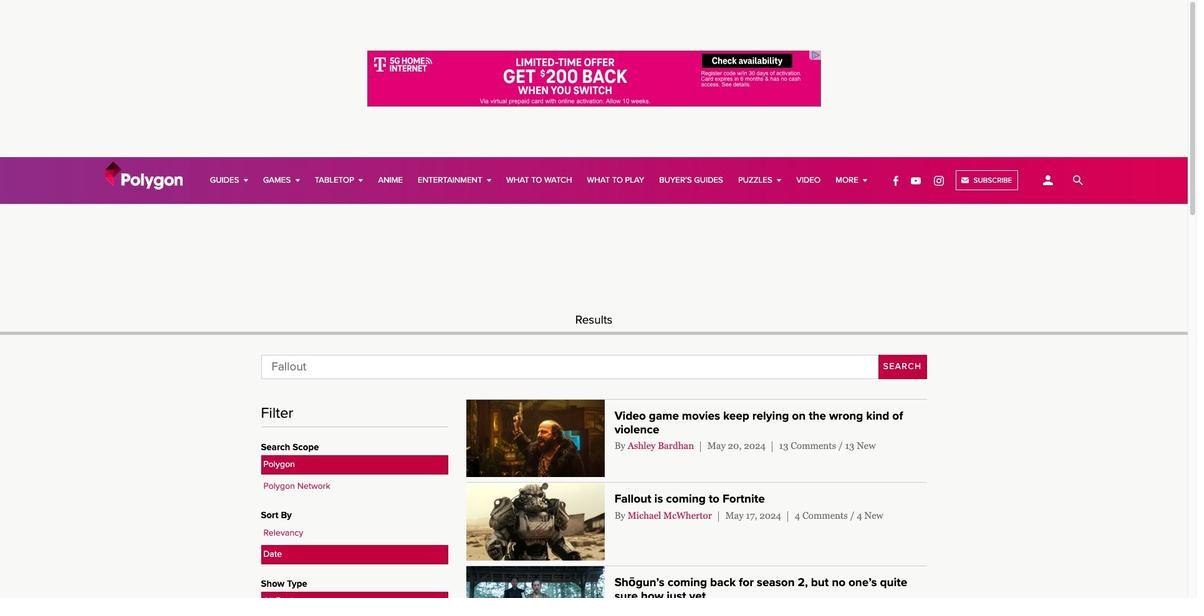 Task type: describe. For each thing, give the bounding box(es) containing it.
gideon van der koy (brett gelman), a balding, bearded man in a big, dark fur coat, yells and waves a gun in the air in boy kills world image
[[467, 400, 605, 478]]

Fallout field
[[261, 355, 879, 379]]

advertisement element
[[292, 1, 897, 157]]

a person clad in a power armor suit in the fallout tv series, image
[[467, 483, 605, 561]]



Task type: vqa. For each thing, say whether or not it's contained in the screenshot.
THE 18 BEST GAMES ON PC link
no



Task type: locate. For each thing, give the bounding box(es) containing it.
toranaga (hiroyuki sanada) holding up a piece of paper image
[[467, 567, 605, 598]]



